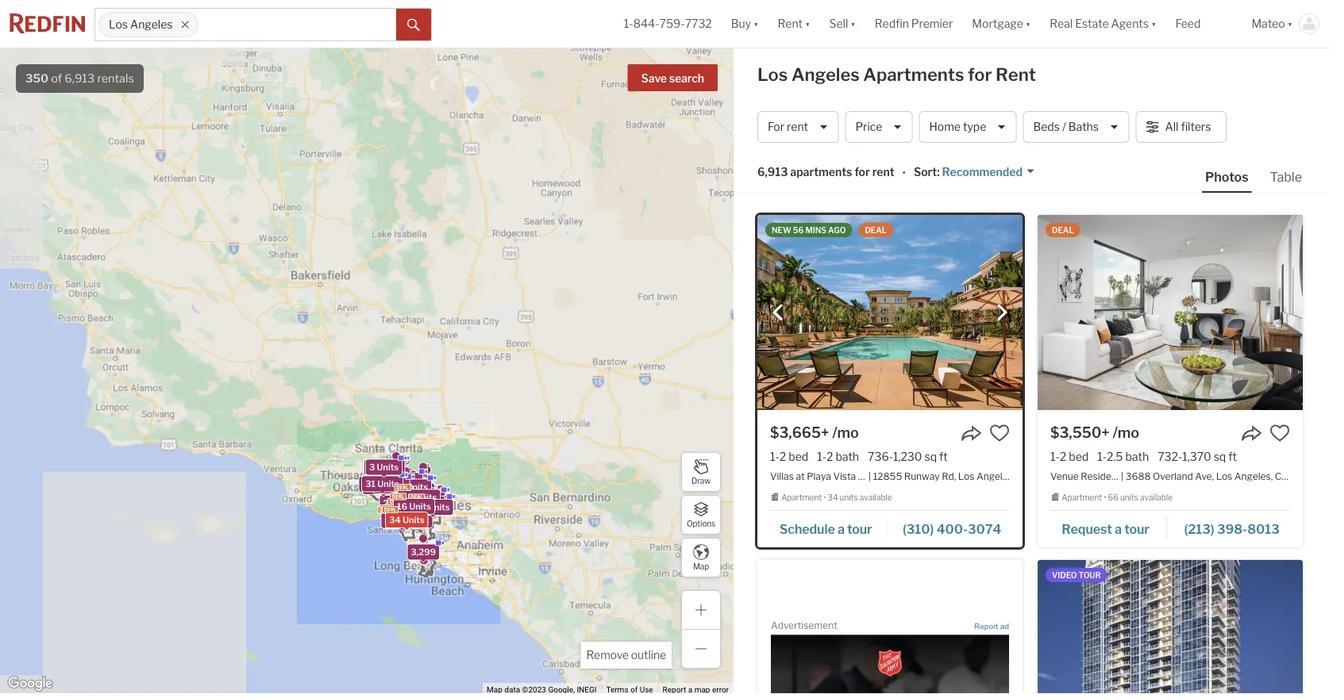 Task type: vqa. For each thing, say whether or not it's contained in the screenshot.
the 1,370
yes



Task type: locate. For each thing, give the bounding box(es) containing it.
12
[[362, 479, 372, 490], [400, 500, 409, 510], [413, 501, 423, 511], [386, 513, 396, 524]]

0 horizontal spatial bath
[[836, 450, 859, 464]]

rent down mortgage ▾ dropdown button
[[996, 64, 1036, 85]]

• down 'residences' in the right of the page
[[1104, 493, 1106, 503]]

1 horizontal spatial ca
[[1275, 471, 1288, 482]]

apartments
[[863, 64, 964, 85]]

los up rentals
[[109, 18, 128, 31]]

▾ right buy
[[754, 17, 759, 30]]

2 bed from the left
[[1069, 450, 1089, 464]]

apartment down venue residences
[[1062, 493, 1102, 503]]

mortgage
[[972, 17, 1023, 30]]

bath for $3,550+ /mo
[[1126, 450, 1149, 464]]

3074
[[968, 521, 1002, 537]]

2 favorite button image from the left
[[1270, 423, 1290, 444]]

mins
[[805, 226, 827, 235]]

angeles, right the ave,
[[1235, 471, 1273, 482]]

1 horizontal spatial •
[[902, 166, 906, 180]]

a down apartment • 34 units available
[[838, 521, 845, 537]]

2 ▾ from the left
[[805, 17, 810, 30]]

400-
[[937, 521, 968, 537]]

0 horizontal spatial ft
[[939, 450, 948, 464]]

2 angeles, from the left
[[1235, 471, 1273, 482]]

0 horizontal spatial for
[[855, 165, 870, 179]]

2 available from the left
[[1140, 493, 1173, 503]]

0 horizontal spatial available
[[860, 493, 892, 503]]

6 units
[[398, 483, 428, 493], [401, 498, 431, 508], [395, 507, 424, 517]]

16 units
[[397, 502, 431, 512]]

▾ inside real estate agents ▾ link
[[1151, 17, 1156, 30]]

•
[[902, 166, 906, 180], [824, 493, 826, 503], [1104, 493, 1106, 503]]

(310) 400-3074
[[903, 521, 1002, 537]]

| 12855 runway rd, los angeles, ca 90094
[[869, 471, 1064, 482]]

0 horizontal spatial rent
[[778, 17, 803, 30]]

1 favorite button image from the left
[[989, 423, 1010, 444]]

736-1,230 sq ft
[[868, 450, 948, 464]]

1 horizontal spatial bath
[[1126, 450, 1149, 464]]

7
[[410, 499, 415, 509], [386, 514, 392, 525]]

mortgage ▾ button
[[963, 0, 1040, 48]]

1 horizontal spatial 4
[[400, 498, 406, 508]]

1 horizontal spatial a
[[1115, 521, 1122, 537]]

11 units
[[397, 495, 429, 505], [402, 496, 434, 506]]

1 ca from the left
[[1017, 471, 1031, 482]]

angeles for los angeles
[[130, 18, 173, 31]]

90094
[[1033, 471, 1064, 482]]

1 horizontal spatial 3 units
[[404, 494, 433, 504]]

bath up 3688
[[1126, 450, 1149, 464]]

34 down villas at playa vista - sausalito
[[828, 493, 838, 503]]

10 units
[[404, 493, 438, 503], [396, 497, 430, 508], [407, 499, 441, 510], [398, 500, 432, 510], [416, 503, 450, 513], [387, 513, 421, 523], [386, 516, 420, 527]]

table
[[1270, 169, 1302, 185]]

0 vertical spatial 6,913
[[65, 71, 95, 85]]

new 56 mins ago
[[772, 226, 846, 235]]

ft for $3,665+ /mo
[[939, 450, 948, 464]]

▾ right agents
[[1151, 17, 1156, 30]]

schedule a tour button
[[770, 516, 888, 540]]

2 apartment from the left
[[1062, 493, 1102, 503]]

1 vertical spatial rent
[[996, 64, 1036, 85]]

bed up at
[[789, 450, 808, 464]]

0 horizontal spatial 14
[[385, 476, 396, 486]]

2 a from the left
[[1115, 521, 1122, 537]]

angeles, for $3,665+ /mo
[[977, 471, 1015, 482]]

real
[[1050, 17, 1073, 30]]

0 horizontal spatial 66
[[391, 507, 402, 518]]

1 horizontal spatial rent
[[996, 64, 1036, 85]]

▾ inside buy ▾ dropdown button
[[754, 17, 759, 30]]

1 horizontal spatial apartment
[[1062, 493, 1102, 503]]

ft up rd, on the bottom of page
[[939, 450, 948, 464]]

1 /mo from the left
[[832, 424, 859, 441]]

for right apartments
[[855, 165, 870, 179]]

0 horizontal spatial bed
[[789, 450, 808, 464]]

angeles down sell
[[792, 64, 860, 85]]

ft for $3,550+ /mo
[[1229, 450, 1237, 464]]

beds
[[1033, 120, 1060, 134]]

home type button
[[919, 111, 1017, 143]]

video
[[1052, 571, 1077, 580]]

1 horizontal spatial 14
[[400, 499, 410, 509]]

736-
[[868, 450, 893, 464]]

2 units from the left
[[1120, 493, 1139, 503]]

0 vertical spatial rent
[[778, 17, 803, 30]]

1 bath from the left
[[836, 450, 859, 464]]

units down 3688
[[1120, 493, 1139, 503]]

▾ for buy ▾
[[754, 17, 759, 30]]

1 horizontal spatial angeles
[[792, 64, 860, 85]]

price
[[855, 120, 883, 134]]

0 vertical spatial for
[[968, 64, 992, 85]]

2 horizontal spatial 19
[[413, 503, 423, 513]]

0 vertical spatial 7
[[410, 499, 415, 509]]

0 horizontal spatial tour
[[847, 521, 872, 537]]

sell ▾
[[829, 17, 856, 30]]

tour down apartment • 34 units available
[[847, 521, 872, 537]]

34 down 16 at the bottom of the page
[[389, 515, 401, 525]]

1-2 bed up 'venue'
[[1051, 450, 1089, 464]]

bed for $3,665+
[[789, 450, 808, 464]]

1 vertical spatial for
[[855, 165, 870, 179]]

ca left 90094
[[1017, 471, 1031, 482]]

0 horizontal spatial 7
[[386, 514, 392, 525]]

ft
[[939, 450, 948, 464], [1229, 450, 1237, 464]]

0 horizontal spatial 6,913
[[65, 71, 95, 85]]

1 horizontal spatial tour
[[1125, 521, 1150, 537]]

0 vertical spatial 19
[[367, 462, 377, 473]]

buy ▾ button
[[722, 0, 768, 48]]

2
[[780, 450, 786, 464], [827, 450, 833, 464], [1060, 450, 1067, 464]]

playa
[[807, 471, 831, 482]]

1 vertical spatial 19 units
[[397, 486, 431, 497]]

0 horizontal spatial 19
[[367, 462, 377, 473]]

2 horizontal spatial 4
[[418, 503, 424, 513]]

▾ for mortgage ▾
[[1026, 17, 1031, 30]]

6,913 inside 6,913 apartments for rent •
[[758, 165, 788, 179]]

0 vertical spatial angeles
[[130, 18, 173, 31]]

0 horizontal spatial 1-2 bed
[[770, 450, 808, 464]]

1 a from the left
[[838, 521, 845, 537]]

1 vertical spatial 66
[[391, 507, 402, 518]]

1 vertical spatial 34
[[389, 515, 401, 525]]

3 2 from the left
[[1060, 450, 1067, 464]]

1 vertical spatial angeles
[[792, 64, 860, 85]]

1 | from the left
[[869, 471, 871, 482]]

favorite button image
[[989, 423, 1010, 444], [1270, 423, 1290, 444]]

1 horizontal spatial units
[[1120, 493, 1139, 503]]

5 ▾ from the left
[[1151, 17, 1156, 30]]

6,913 down for
[[758, 165, 788, 179]]

2 horizontal spatial 2
[[1060, 450, 1067, 464]]

1 horizontal spatial angeles,
[[1235, 471, 1273, 482]]

0 horizontal spatial favorite button image
[[989, 423, 1010, 444]]

1 vertical spatial 3
[[404, 494, 410, 504]]

/mo up 1-2 bath
[[832, 424, 859, 441]]

15
[[368, 463, 378, 473]]

1-
[[624, 17, 633, 30], [770, 450, 780, 464], [817, 450, 827, 464], [1051, 450, 1060, 464], [1097, 450, 1107, 464]]

1- left 759-
[[624, 17, 633, 30]]

filters
[[1181, 120, 1211, 134]]

rent left sort
[[872, 165, 895, 179]]

los
[[109, 18, 128, 31], [758, 64, 788, 85], [958, 471, 975, 482], [1216, 471, 1233, 482]]

0 horizontal spatial ca
[[1017, 471, 1031, 482]]

1-2 bath
[[817, 450, 859, 464]]

venue residences
[[1051, 471, 1133, 482]]

2 sq from the left
[[1214, 450, 1226, 464]]

angeles left remove los angeles image
[[130, 18, 173, 31]]

1 vertical spatial rent
[[872, 165, 895, 179]]

video tour
[[1052, 571, 1101, 580]]

0 horizontal spatial units
[[840, 493, 858, 503]]

ft up | 3688 overland ave, los angeles, ca 90034
[[1229, 450, 1237, 464]]

0 horizontal spatial a
[[838, 521, 845, 537]]

▾ inside rent ▾ dropdown button
[[805, 17, 810, 30]]

2 for $3,665+
[[780, 450, 786, 464]]

1 horizontal spatial 2
[[827, 450, 833, 464]]

1 ▾ from the left
[[754, 17, 759, 30]]

for
[[768, 120, 785, 134]]

• left sort
[[902, 166, 906, 180]]

1 angeles, from the left
[[977, 471, 1015, 482]]

1 2 from the left
[[780, 450, 786, 464]]

real estate agents ▾ button
[[1040, 0, 1166, 48]]

9 units
[[416, 503, 445, 513]]

available for $3,550+ /mo
[[1140, 493, 1173, 503]]

2 ft from the left
[[1229, 450, 1237, 464]]

a for $3,665+
[[838, 521, 845, 537]]

/mo
[[832, 424, 859, 441], [1113, 424, 1140, 441]]

bed for $3,550+
[[1069, 450, 1089, 464]]

bath
[[836, 450, 859, 464], [1126, 450, 1149, 464]]

38 units
[[394, 515, 429, 526]]

5 units
[[411, 500, 441, 510]]

1 horizontal spatial 66
[[1108, 493, 1119, 503]]

1-2 bed up villas
[[770, 450, 808, 464]]

tour for $3,550+ /mo
[[1125, 521, 1150, 537]]

22 units
[[366, 482, 401, 492]]

8
[[400, 495, 406, 505]]

rentals
[[97, 71, 134, 85]]

0 horizontal spatial angeles,
[[977, 471, 1015, 482]]

• inside 6,913 apartments for rent •
[[902, 166, 906, 180]]

favorite button image up | 12855 runway rd, los angeles, ca 90094
[[989, 423, 1010, 444]]

| for $3,550+ /mo
[[1121, 471, 1124, 482]]

0 vertical spatial rent
[[787, 120, 808, 134]]

1 horizontal spatial favorite button image
[[1270, 423, 1290, 444]]

/mo up 1-2.5 bath
[[1113, 424, 1140, 441]]

22
[[366, 482, 377, 492]]

1 tour from the left
[[847, 521, 872, 537]]

photos
[[1205, 169, 1249, 185]]

bed up venue residences
[[1069, 450, 1089, 464]]

rent right for
[[787, 120, 808, 134]]

available down sausalito
[[860, 493, 892, 503]]

2.5
[[1107, 450, 1123, 464]]

schedule a tour
[[779, 521, 872, 537]]

bath up vista
[[836, 450, 859, 464]]

1 vertical spatial 19
[[397, 486, 407, 497]]

0 horizontal spatial apartment
[[781, 493, 822, 503]]

sq up | 3688 overland ave, los angeles, ca 90034
[[1214, 450, 1226, 464]]

1 1-2 bed from the left
[[770, 450, 808, 464]]

0 horizontal spatial 3
[[369, 463, 375, 473]]

▾ right mortgage
[[1026, 17, 1031, 30]]

1 ft from the left
[[939, 450, 948, 464]]

3 units
[[369, 463, 399, 473], [404, 494, 433, 504]]

units
[[379, 462, 401, 473], [377, 463, 399, 473], [380, 463, 402, 473], [397, 476, 419, 486], [377, 479, 399, 490], [374, 479, 396, 490], [384, 481, 406, 491], [379, 482, 401, 492], [406, 483, 428, 493], [409, 486, 431, 497], [416, 493, 438, 503], [418, 493, 440, 503], [415, 493, 437, 503], [416, 493, 438, 504], [411, 494, 433, 504], [420, 494, 441, 504], [407, 495, 429, 505], [408, 495, 430, 505], [412, 495, 434, 506], [412, 496, 434, 506], [408, 497, 430, 508], [409, 498, 431, 508], [408, 498, 430, 508], [396, 498, 418, 509], [411, 499, 433, 509], [417, 499, 439, 509], [412, 499, 434, 509], [420, 499, 441, 510], [411, 500, 433, 510], [410, 500, 432, 510], [419, 500, 441, 510], [426, 501, 448, 511], [425, 501, 447, 511], [409, 502, 431, 512], [423, 503, 445, 513], [425, 503, 447, 513], [428, 503, 450, 513], [426, 503, 448, 513], [403, 507, 424, 517], [404, 507, 426, 518], [399, 513, 421, 523], [398, 513, 420, 524], [394, 514, 416, 525], [403, 515, 425, 525], [407, 515, 429, 526], [397, 516, 419, 526], [398, 516, 420, 527]]

apartment down at
[[781, 493, 822, 503]]

65 units
[[401, 493, 437, 503]]

0 horizontal spatial 2
[[780, 450, 786, 464]]

0 vertical spatial 19 units
[[367, 462, 401, 473]]

1 horizontal spatial available
[[1140, 493, 1173, 503]]

151
[[403, 494, 418, 504]]

0 horizontal spatial angeles
[[130, 18, 173, 31]]

2 tour from the left
[[1125, 521, 1150, 537]]

0 horizontal spatial deal
[[865, 226, 887, 235]]

sq up runway
[[925, 450, 937, 464]]

1 units from the left
[[840, 493, 858, 503]]

tour down apartment • 66 units available
[[1125, 521, 1150, 537]]

rent inside 6,913 apartments for rent •
[[872, 165, 895, 179]]

▾ inside sell ▾ dropdown button
[[851, 17, 856, 30]]

1 horizontal spatial rent
[[872, 165, 895, 179]]

1 horizontal spatial 34
[[828, 493, 838, 503]]

1 vertical spatial 14
[[400, 499, 410, 509]]

2 horizontal spatial •
[[1104, 493, 1106, 503]]

favorite button image up | 3688 overland ave, los angeles, ca 90034
[[1270, 423, 1290, 444]]

sell
[[829, 17, 848, 30]]

10
[[404, 493, 415, 503], [396, 497, 406, 508], [407, 499, 418, 510], [398, 500, 408, 510], [416, 503, 426, 513], [387, 513, 397, 523], [386, 516, 396, 527]]

0 horizontal spatial •
[[824, 493, 826, 503]]

29
[[405, 493, 417, 503]]

1 horizontal spatial 6,913
[[758, 165, 788, 179]]

▾ right sell
[[851, 17, 856, 30]]

villas at playa vista - sausalito
[[770, 471, 905, 482]]

▾
[[754, 17, 759, 30], [805, 17, 810, 30], [851, 17, 856, 30], [1026, 17, 1031, 30], [1151, 17, 1156, 30], [1288, 17, 1293, 30]]

redfin premier
[[875, 17, 953, 30]]

1 vertical spatial 7
[[386, 514, 392, 525]]

angeles for los angeles apartments for rent
[[792, 64, 860, 85]]

4 ▾ from the left
[[1026, 17, 1031, 30]]

|
[[869, 471, 871, 482], [1121, 471, 1124, 482]]

• down playa
[[824, 493, 826, 503]]

$3,665+
[[770, 424, 829, 441]]

1 horizontal spatial deal
[[1052, 226, 1074, 235]]

/mo for $3,665+ /mo
[[832, 424, 859, 441]]

6 ▾ from the left
[[1288, 17, 1293, 30]]

0 horizontal spatial 34
[[389, 515, 401, 525]]

for up type
[[968, 64, 992, 85]]

units down vista
[[840, 493, 858, 503]]

1 horizontal spatial /mo
[[1113, 424, 1140, 441]]

2 up villas at playa vista - sausalito
[[827, 450, 833, 464]]

13
[[385, 516, 395, 526]]

feed button
[[1166, 0, 1242, 48]]

home
[[929, 120, 961, 134]]

ca left 90034 on the right bottom
[[1275, 471, 1288, 482]]

| right -
[[869, 471, 871, 482]]

1 horizontal spatial ft
[[1229, 450, 1237, 464]]

0 horizontal spatial 27
[[383, 498, 394, 509]]

rent
[[778, 17, 803, 30], [996, 64, 1036, 85]]

1 horizontal spatial |
[[1121, 471, 1124, 482]]

2 ca from the left
[[1275, 471, 1288, 482]]

▾ left sell
[[805, 17, 810, 30]]

2 up 'venue'
[[1060, 450, 1067, 464]]

34 inside map region
[[389, 515, 401, 525]]

1 apartment from the left
[[781, 493, 822, 503]]

apartments
[[790, 165, 852, 179]]

33 units
[[403, 493, 438, 504]]

2 up villas
[[780, 450, 786, 464]]

a down apartment • 66 units available
[[1115, 521, 1122, 537]]

0 horizontal spatial 3 units
[[369, 463, 399, 473]]

2 1-2 bed from the left
[[1051, 450, 1089, 464]]

2 /mo from the left
[[1113, 424, 1140, 441]]

1 bed from the left
[[789, 450, 808, 464]]

2 vertical spatial 19 units
[[413, 503, 447, 513]]

1- up 'residences' in the right of the page
[[1097, 450, 1107, 464]]

1 available from the left
[[860, 493, 892, 503]]

14 units
[[385, 476, 419, 486], [400, 499, 434, 509]]

• for $3,665+ /mo
[[824, 493, 826, 503]]

report
[[974, 622, 998, 631]]

los angeles
[[109, 18, 173, 31]]

photo of 12855 runway rd, los angeles, ca 90094 image
[[758, 215, 1023, 411]]

2 for $3,550+
[[1060, 450, 1067, 464]]

available down overland
[[1140, 493, 1173, 503]]

0 horizontal spatial /mo
[[832, 424, 859, 441]]

0 horizontal spatial rent
[[787, 120, 808, 134]]

▾ right mateo
[[1288, 17, 1293, 30]]

next button image
[[994, 305, 1010, 321]]

for
[[968, 64, 992, 85], [855, 165, 870, 179]]

1 horizontal spatial 1-2 bed
[[1051, 450, 1089, 464]]

6,913 right of
[[65, 71, 95, 85]]

732-
[[1158, 450, 1182, 464]]

0 horizontal spatial sq
[[925, 450, 937, 464]]

1 horizontal spatial 7
[[410, 499, 415, 509]]

rent right "buy ▾"
[[778, 17, 803, 30]]

0 horizontal spatial 4
[[377, 481, 382, 491]]

27 units
[[400, 495, 434, 506], [383, 498, 418, 509], [414, 501, 448, 511]]

residences
[[1081, 471, 1133, 482]]

1 vertical spatial 6,913
[[758, 165, 788, 179]]

1-2 bed for $3,550+ /mo
[[1051, 450, 1089, 464]]

2 bath from the left
[[1126, 450, 1149, 464]]

outline
[[631, 649, 666, 663]]

3 ▾ from the left
[[851, 17, 856, 30]]

0 horizontal spatial |
[[869, 471, 871, 482]]

units for $3,550+ /mo
[[1120, 493, 1139, 503]]

1 deal from the left
[[865, 226, 887, 235]]

7732
[[685, 17, 712, 30]]

2 | from the left
[[1121, 471, 1124, 482]]

1 sq from the left
[[925, 450, 937, 464]]

0 vertical spatial 3 units
[[369, 463, 399, 473]]

None search field
[[198, 9, 396, 40]]

▾ inside mortgage ▾ dropdown button
[[1026, 17, 1031, 30]]

angeles, down favorite button checkbox
[[977, 471, 1015, 482]]

| left 3688
[[1121, 471, 1124, 482]]

1 horizontal spatial bed
[[1069, 450, 1089, 464]]

buy ▾
[[731, 17, 759, 30]]



Task type: describe. For each thing, give the bounding box(es) containing it.
for rent button
[[758, 111, 839, 143]]

schedule
[[779, 521, 835, 537]]

0 vertical spatial 3
[[369, 463, 375, 473]]

favorite button image for $3,665+ /mo
[[989, 423, 1010, 444]]

/mo for $3,550+ /mo
[[1113, 424, 1140, 441]]

1 horizontal spatial 27
[[400, 495, 411, 506]]

favorite button checkbox
[[989, 423, 1010, 444]]

1,370
[[1182, 450, 1211, 464]]

apartment for $3,550+
[[1062, 493, 1102, 503]]

1,230
[[893, 450, 922, 464]]

2 vertical spatial 19
[[413, 503, 423, 513]]

1- up 90094
[[1051, 450, 1060, 464]]

map
[[693, 562, 709, 572]]

sq for $3,550+ /mo
[[1214, 450, 1226, 464]]

search
[[669, 72, 704, 85]]

sausalito
[[864, 471, 905, 482]]

15 units
[[368, 463, 402, 473]]

mortgage ▾ button
[[972, 0, 1031, 48]]

$3,550+
[[1051, 424, 1110, 441]]

apartment for $3,665+
[[781, 493, 822, 503]]

0 vertical spatial 7 units
[[410, 499, 439, 509]]

los right rd, on the bottom of page
[[958, 471, 975, 482]]

sq for $3,665+ /mo
[[925, 450, 937, 464]]

villas
[[770, 471, 794, 482]]

angeles, for $3,550+ /mo
[[1235, 471, 1273, 482]]

request a tour button
[[1051, 516, 1167, 540]]

66 units
[[391, 507, 426, 518]]

ave,
[[1195, 471, 1214, 482]]

(213)
[[1184, 521, 1215, 537]]

options
[[687, 520, 715, 529]]

0 vertical spatial 66
[[1108, 493, 1119, 503]]

mortgage ▾
[[972, 17, 1031, 30]]

remove outline button
[[581, 642, 672, 669]]

5
[[411, 500, 417, 510]]

350 of 6,913 rentals
[[25, 71, 134, 85]]

1 vertical spatial 3 units
[[404, 494, 433, 504]]

favorite button checkbox
[[1270, 423, 1290, 444]]

request a tour
[[1062, 521, 1150, 537]]

▾ for rent ▾
[[805, 17, 810, 30]]

1-844-759-7732 link
[[624, 17, 712, 30]]

type
[[963, 120, 986, 134]]

save search
[[641, 72, 704, 85]]

draw
[[692, 477, 711, 486]]

38
[[394, 515, 405, 526]]

draw button
[[681, 453, 721, 492]]

| 3688 overland ave, los angeles, ca 90034
[[1121, 471, 1322, 482]]

rent inside rent ▾ dropdown button
[[778, 17, 803, 30]]

buy ▾ button
[[731, 0, 759, 48]]

a for $3,550+
[[1115, 521, 1122, 537]]

ca for $3,665+ /mo
[[1017, 471, 1031, 482]]

0 vertical spatial 14 units
[[385, 476, 419, 486]]

ad region
[[771, 636, 1009, 695]]

real estate agents ▾
[[1050, 17, 1156, 30]]

1- up playa
[[817, 450, 827, 464]]

0 vertical spatial 34
[[828, 493, 838, 503]]

151 units
[[403, 494, 441, 504]]

sell ▾ button
[[829, 0, 856, 48]]

remove outline
[[586, 649, 666, 663]]

los up for
[[758, 64, 788, 85]]

report ad button
[[974, 622, 1009, 635]]

photo of 3688 overland ave, los angeles, ca 90034 image
[[1038, 215, 1303, 411]]

66 inside map region
[[391, 507, 402, 518]]

rd,
[[942, 471, 956, 482]]

photos button
[[1202, 168, 1267, 193]]

| for $3,665+ /mo
[[869, 471, 871, 482]]

▾ for sell ▾
[[851, 17, 856, 30]]

recommended
[[942, 165, 1023, 179]]

rent inside button
[[787, 120, 808, 134]]

remove
[[586, 649, 629, 663]]

9
[[416, 503, 422, 513]]

$3,550+ /mo
[[1051, 424, 1140, 441]]

price button
[[845, 111, 913, 143]]

submit search image
[[407, 19, 420, 32]]

844-
[[633, 17, 659, 30]]

bath for $3,665+ /mo
[[836, 450, 859, 464]]

-
[[858, 471, 862, 482]]

1-2 bed for $3,665+ /mo
[[770, 450, 808, 464]]

4,350
[[417, 503, 443, 514]]

at
[[796, 471, 805, 482]]

rent ▾ button
[[778, 0, 810, 48]]

/
[[1062, 120, 1066, 134]]

2 horizontal spatial 27
[[414, 501, 425, 511]]

mateo
[[1252, 17, 1285, 30]]

▾ for mateo ▾
[[1288, 17, 1293, 30]]

for inside 6,913 apartments for rent •
[[855, 165, 870, 179]]

tour for $3,665+ /mo
[[847, 521, 872, 537]]

los right the ave,
[[1216, 471, 1233, 482]]

remove los angeles image
[[180, 20, 190, 29]]

31
[[365, 479, 376, 490]]

estate
[[1075, 17, 1109, 30]]

table button
[[1267, 168, 1305, 191]]

beds / baths button
[[1023, 111, 1130, 143]]

1 horizontal spatial 19
[[397, 486, 407, 497]]

redfin
[[875, 17, 909, 30]]

tour
[[1079, 571, 1101, 580]]

runway
[[904, 471, 940, 482]]

• for $3,550+ /mo
[[1104, 493, 1106, 503]]

beds / baths
[[1033, 120, 1099, 134]]

redfin premier button
[[865, 0, 963, 48]]

8013
[[1248, 521, 1280, 537]]

29 units
[[405, 493, 440, 503]]

0 vertical spatial 14
[[385, 476, 396, 486]]

8 units
[[400, 495, 430, 505]]

(213) 398-8013
[[1184, 521, 1280, 537]]

3688
[[1126, 471, 1151, 482]]

photo of 888 s olive st, los angeles, ca 90014 image
[[1038, 560, 1303, 695]]

rent ▾ button
[[768, 0, 820, 48]]

1 vertical spatial 7 units
[[386, 514, 416, 525]]

1 horizontal spatial for
[[968, 64, 992, 85]]

of
[[51, 71, 62, 85]]

$3,665+ /mo
[[770, 424, 859, 441]]

previous button image
[[770, 305, 786, 321]]

1 vertical spatial 14 units
[[400, 499, 434, 509]]

mateo ▾
[[1252, 17, 1293, 30]]

sort :
[[914, 165, 940, 179]]

favorite button image for $3,550+ /mo
[[1270, 423, 1290, 444]]

for rent
[[768, 120, 808, 134]]

65
[[401, 493, 413, 503]]

2 deal from the left
[[1052, 226, 1074, 235]]

1- up villas
[[770, 450, 780, 464]]

units for $3,665+ /mo
[[840, 493, 858, 503]]

34 units
[[389, 515, 425, 525]]

map region
[[0, 0, 856, 695]]

ca for $3,550+ /mo
[[1275, 471, 1288, 482]]

google image
[[4, 674, 56, 695]]

1 horizontal spatial 3
[[404, 494, 410, 504]]

agents
[[1111, 17, 1149, 30]]

2 2 from the left
[[827, 450, 833, 464]]

ago
[[828, 226, 846, 235]]

90034
[[1291, 471, 1322, 482]]

buy
[[731, 17, 751, 30]]

available for $3,665+ /mo
[[860, 493, 892, 503]]



